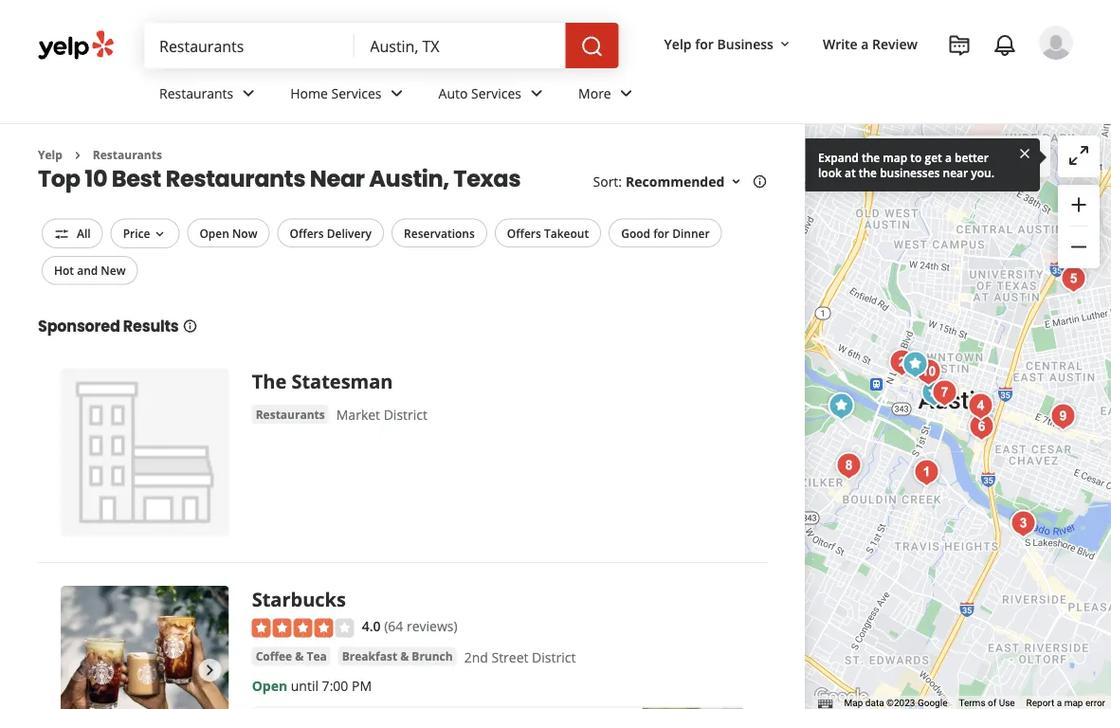 Task type: locate. For each thing, give the bounding box(es) containing it.
yelp left business
[[665, 35, 692, 53]]

16 info v2 image right results
[[183, 318, 198, 334]]

massage
[[759, 228, 815, 246]]

moves
[[999, 148, 1040, 166]]

1 horizontal spatial open
[[252, 677, 288, 695]]

business categories element
[[144, 68, 1074, 313]]

offers inside button
[[507, 225, 541, 241]]

1 offers from the left
[[290, 225, 324, 241]]

0 horizontal spatial services
[[332, 84, 382, 102]]

yelp left "16 chevron right v2" image
[[38, 147, 62, 163]]

none field near
[[370, 35, 551, 56]]

1 vertical spatial a
[[946, 149, 952, 165]]

1 horizontal spatial 24 chevron down v2 image
[[386, 82, 408, 105]]

coffee & tea
[[256, 649, 327, 664]]

map right 'as'
[[967, 148, 995, 166]]

0 vertical spatial restaurants link
[[144, 68, 275, 123]]

1 vertical spatial for
[[654, 225, 670, 241]]

map left error
[[1065, 698, 1084, 709]]

price
[[123, 225, 150, 241]]

&
[[295, 649, 304, 664], [400, 649, 409, 664]]

dinner
[[673, 225, 710, 241]]

24 chevron down v2 image for home services
[[386, 82, 408, 105]]

& left "brunch"
[[400, 649, 409, 664]]

0 horizontal spatial a
[[862, 35, 869, 53]]

slideshow element
[[61, 586, 229, 709]]

none field up auto
[[370, 35, 551, 56]]

home services link
[[275, 68, 424, 123]]

0 horizontal spatial open
[[200, 225, 229, 241]]

restaurants link down find text field
[[144, 68, 275, 123]]

top 10 best restaurants near austin, texas
[[38, 163, 521, 194]]

for inside button
[[654, 225, 670, 241]]

district
[[384, 406, 428, 424], [532, 648, 576, 666]]

1 horizontal spatial offers
[[507, 225, 541, 241]]

16 chevron down v2 image inside yelp for business button
[[778, 37, 793, 52]]

coffee & tea button
[[252, 647, 331, 666]]

for inside button
[[695, 35, 714, 53]]

search image
[[581, 35, 604, 58]]

None field
[[159, 35, 340, 56], [370, 35, 551, 56]]

search as map moves
[[905, 148, 1040, 166]]

1 vertical spatial open
[[252, 677, 288, 695]]

1 horizontal spatial 16 chevron down v2 image
[[778, 37, 793, 52]]

offers left the delivery
[[290, 225, 324, 241]]

& left tea
[[295, 649, 304, 664]]

a right write
[[862, 35, 869, 53]]

16 chevron down v2 image for yelp for business
[[778, 37, 793, 52]]

reservations
[[404, 225, 475, 241]]

16 chevron down v2 image right business
[[778, 37, 793, 52]]

0 horizontal spatial none field
[[159, 35, 340, 56]]

services for auto services
[[471, 84, 522, 102]]

map for error
[[1065, 698, 1084, 709]]

map left 'to'
[[883, 149, 908, 165]]

2 offers from the left
[[507, 225, 541, 241]]

16 chevron down v2 image right the price
[[152, 227, 167, 242]]

0 vertical spatial 16 chevron down v2 image
[[778, 37, 793, 52]]

hot and new
[[54, 263, 126, 278]]

offers
[[290, 225, 324, 241], [507, 225, 541, 241]]

yelp for yelp link
[[38, 147, 62, 163]]

16 info v2 image
[[753, 174, 768, 189], [183, 318, 198, 334]]

1 horizontal spatial 16 info v2 image
[[753, 174, 768, 189]]

expand map image
[[1068, 144, 1091, 167]]

for for good
[[654, 225, 670, 241]]

1 horizontal spatial map
[[967, 148, 995, 166]]

notifications image
[[994, 34, 1017, 57]]

offers left takeout
[[507, 225, 541, 241]]

(64
[[384, 617, 403, 635]]

for for yelp
[[695, 35, 714, 53]]

2 none field from the left
[[370, 35, 551, 56]]

16 chevron down v2 image inside price dropdown button
[[152, 227, 167, 242]]

map inside expand the map to get a better look at the businesses near you.
[[883, 149, 908, 165]]

services
[[332, 84, 382, 102], [471, 84, 522, 102]]

restaurants down the
[[256, 406, 325, 422]]

2 horizontal spatial map
[[1065, 698, 1084, 709]]

24 chevron down v2 image for more
[[615, 82, 638, 105]]

1 services from the left
[[332, 84, 382, 102]]

16 info v2 image down hair
[[753, 174, 768, 189]]

previous image
[[68, 659, 91, 682]]

16 filter v2 image
[[54, 227, 69, 242]]

services left 24 chevron down v2 icon
[[471, 84, 522, 102]]

1 horizontal spatial for
[[695, 35, 714, 53]]

Find text field
[[159, 35, 340, 56]]

24 chevron down v2 image
[[237, 82, 260, 105], [386, 82, 408, 105], [615, 82, 638, 105]]

offers delivery button
[[277, 219, 384, 247]]

moonshine patio bar & grill image
[[962, 387, 1000, 425]]

get
[[925, 149, 943, 165]]

more link
[[563, 68, 653, 123]]

0 horizontal spatial yelp
[[38, 147, 62, 163]]

restaurants link down the
[[252, 405, 329, 424]]

district right "market"
[[384, 406, 428, 424]]

a right get
[[946, 149, 952, 165]]

2 vertical spatial a
[[1057, 698, 1062, 709]]

bars link
[[575, 218, 710, 256]]

1 horizontal spatial a
[[946, 149, 952, 165]]

offers takeout
[[507, 225, 589, 241]]

1 horizontal spatial yelp
[[665, 35, 692, 53]]

breakfast & brunch
[[342, 649, 453, 664]]

new
[[101, 263, 126, 278]]

repair
[[661, 190, 702, 208]]

open for open until 7:00 pm
[[252, 677, 288, 695]]

0 vertical spatial for
[[695, 35, 714, 53]]

24 chevron down v2 image left auto
[[386, 82, 408, 105]]

0 horizontal spatial offers
[[290, 225, 324, 241]]

district right street
[[532, 648, 576, 666]]

coffee
[[256, 649, 292, 664]]

gyms link
[[718, 180, 839, 218]]

restaurants down find text field
[[159, 84, 234, 102]]

menu
[[563, 123, 850, 313]]

a
[[862, 35, 869, 53], [946, 149, 952, 165], [1057, 698, 1062, 709]]

results
[[123, 316, 179, 337]]

look
[[819, 165, 842, 180]]

for left business
[[695, 35, 714, 53]]

open inside "button"
[[200, 225, 229, 241]]

1 none field from the left
[[159, 35, 340, 56]]

0 horizontal spatial 24 chevron down v2 image
[[237, 82, 260, 105]]

restaurants inside button
[[256, 406, 325, 422]]

menu inside 'business categories' element
[[563, 123, 850, 313]]

1 vertical spatial restaurants link
[[93, 147, 162, 163]]

2 & from the left
[[400, 649, 409, 664]]

services for home services
[[332, 84, 382, 102]]

open down coffee
[[252, 677, 288, 695]]

2 services from the left
[[471, 84, 522, 102]]

offers takeout button
[[495, 219, 602, 247]]

1 vertical spatial 16 info v2 image
[[183, 318, 198, 334]]

qi austin image
[[884, 344, 922, 382]]

7:00
[[322, 677, 348, 695]]

1 vertical spatial yelp
[[38, 147, 62, 163]]

gyms
[[759, 190, 795, 208]]

menu containing hair salons
[[563, 123, 850, 313]]

services right home
[[332, 84, 382, 102]]

starbucks image
[[916, 374, 954, 412]]

write a review link
[[816, 27, 926, 61]]

none field find
[[159, 35, 340, 56]]

the statesman
[[252, 368, 393, 394]]

open now
[[200, 225, 258, 241]]

restaurants link
[[144, 68, 275, 123], [93, 147, 162, 163], [252, 405, 329, 424]]

open for open now
[[200, 225, 229, 241]]

0 horizontal spatial map
[[883, 149, 908, 165]]

24 chevron down v2 image down find field
[[237, 82, 260, 105]]

offers delivery
[[290, 225, 372, 241]]

phone
[[617, 190, 657, 208]]

1 horizontal spatial district
[[532, 648, 576, 666]]

0 vertical spatial open
[[200, 225, 229, 241]]

open now button
[[187, 219, 270, 247]]

at
[[845, 165, 856, 180]]

1 24 chevron down v2 image from the left
[[237, 82, 260, 105]]

None search field
[[144, 23, 623, 68]]

none field up home
[[159, 35, 340, 56]]

bars
[[617, 228, 645, 246]]

1 horizontal spatial &
[[400, 649, 409, 664]]

brunch
[[412, 649, 453, 664]]

starbucks
[[252, 586, 346, 612]]

24 bars v2 image
[[582, 226, 605, 249]]

0 horizontal spatial &
[[295, 649, 304, 664]]

0 horizontal spatial 16 chevron down v2 image
[[152, 227, 167, 242]]

massage link
[[718, 218, 839, 256]]

yelp
[[665, 35, 692, 53], [38, 147, 62, 163]]

keyboard shortcuts image
[[818, 699, 833, 709]]

now
[[232, 225, 258, 241]]

yelp inside button
[[665, 35, 692, 53]]

top
[[38, 163, 80, 194]]

& for breakfast
[[400, 649, 409, 664]]

16 chevron down v2 image
[[778, 37, 793, 52], [152, 227, 167, 242]]

price button
[[111, 219, 180, 248]]

0 horizontal spatial for
[[654, 225, 670, 241]]

report a map error
[[1027, 698, 1106, 709]]

group
[[1059, 185, 1100, 268]]

4 star rating image
[[252, 619, 354, 638]]

2 horizontal spatial 24 chevron down v2 image
[[615, 82, 638, 105]]

1 & from the left
[[295, 649, 304, 664]]

for right good
[[654, 225, 670, 241]]

2 horizontal spatial a
[[1057, 698, 1062, 709]]

a right report
[[1057, 698, 1062, 709]]

3 24 chevron down v2 image from the left
[[615, 82, 638, 105]]

0 vertical spatial a
[[862, 35, 869, 53]]

map for to
[[883, 149, 908, 165]]

1 vertical spatial 16 chevron down v2 image
[[152, 227, 167, 242]]

of
[[988, 698, 997, 709]]

takeout
[[544, 225, 589, 241]]

2nd street district
[[464, 648, 576, 666]]

1 horizontal spatial none field
[[370, 35, 551, 56]]

review
[[873, 35, 918, 53]]

1 horizontal spatial services
[[471, 84, 522, 102]]

24 chevron down v2 image inside home services link
[[386, 82, 408, 105]]

2 24 chevron down v2 image from the left
[[386, 82, 408, 105]]

restaurants link right "16 chevron right v2" image
[[93, 147, 162, 163]]

24 chevron down v2 image inside restaurants link
[[237, 82, 260, 105]]

hot and new button
[[42, 256, 138, 285]]

projects image
[[949, 34, 971, 57]]

error
[[1086, 698, 1106, 709]]

shopping link
[[718, 256, 839, 294]]

24 chevron down v2 image inside more link
[[615, 82, 638, 105]]

write a review
[[823, 35, 918, 53]]

offers inside button
[[290, 225, 324, 241]]

0 vertical spatial 16 info v2 image
[[753, 174, 768, 189]]

0 vertical spatial district
[[384, 406, 428, 424]]

open
[[200, 225, 229, 241], [252, 677, 288, 695]]

yelp for yelp for business
[[665, 35, 692, 53]]

statesman
[[292, 368, 393, 394]]

open left 'now'
[[200, 225, 229, 241]]

24 chevron down v2 image right more
[[615, 82, 638, 105]]

0 horizontal spatial district
[[384, 406, 428, 424]]

sponsored results
[[38, 316, 179, 337]]

next image
[[199, 659, 222, 682]]

the
[[862, 149, 880, 165], [859, 165, 877, 180]]

close image
[[1018, 145, 1033, 161]]

©2023
[[887, 698, 916, 709]]

to
[[911, 149, 922, 165]]

0 vertical spatial yelp
[[665, 35, 692, 53]]



Task type: vqa. For each thing, say whether or not it's contained in the screenshot.
Top 10 Best Restaurants Near Austin, Texas
yes



Task type: describe. For each thing, give the bounding box(es) containing it.
expand the map to get a better look at the businesses near you.
[[819, 149, 995, 180]]

the
[[252, 368, 287, 394]]

you.
[[972, 165, 995, 180]]

good for dinner
[[621, 225, 710, 241]]

map region
[[759, 0, 1112, 709]]

map data ©2023 google
[[845, 698, 948, 709]]

expand the map to get a better look at the businesses near you. tooltip
[[803, 138, 1041, 192]]

all
[[77, 225, 91, 241]]

1618 asian fusion image
[[1005, 505, 1043, 543]]

home services
[[290, 84, 382, 102]]

coffee & tea link
[[252, 647, 331, 666]]

the statesman link
[[252, 368, 393, 394]]

google image
[[810, 685, 873, 709]]

breakfast & brunch link
[[338, 647, 457, 666]]

10
[[85, 163, 107, 194]]

restaurants inside 'business categories' element
[[159, 84, 234, 102]]

restaurants up open now "button"
[[166, 163, 306, 194]]

2 vertical spatial restaurants link
[[252, 405, 329, 424]]

hair
[[759, 152, 786, 170]]

red ash image
[[926, 374, 964, 412]]

home
[[290, 84, 328, 102]]

16 chevron down v2 image for price
[[152, 227, 167, 242]]

map
[[845, 698, 863, 709]]

tea
[[307, 649, 327, 664]]

street
[[492, 648, 529, 666]]

search
[[905, 148, 947, 166]]

terms
[[959, 698, 986, 709]]

aba - austin image
[[908, 454, 946, 492]]

hair salons
[[759, 152, 832, 170]]

until
[[291, 677, 319, 695]]

market
[[336, 406, 380, 424]]

4.0 (64 reviews)
[[362, 617, 458, 635]]

terms of use link
[[959, 698, 1015, 709]]

phone repair link
[[575, 180, 710, 218]]

the statesman image
[[897, 346, 935, 384]]

hot
[[54, 263, 74, 278]]

terms of use
[[959, 698, 1015, 709]]

all button
[[42, 219, 103, 248]]

better
[[955, 149, 989, 165]]

4.0
[[362, 617, 381, 635]]

delivery
[[327, 225, 372, 241]]

good for dinner button
[[609, 219, 722, 247]]

24 chevron down v2 image for restaurants
[[237, 82, 260, 105]]

good
[[621, 225, 651, 241]]

24 chevron down v2 image
[[526, 82, 548, 105]]

near
[[943, 165, 969, 180]]

data
[[866, 698, 885, 709]]

auto services
[[439, 84, 522, 102]]

best
[[112, 163, 161, 194]]

auto services link
[[424, 68, 563, 123]]

salons
[[790, 152, 832, 170]]

write
[[823, 35, 858, 53]]

use
[[999, 698, 1015, 709]]

Near text field
[[370, 35, 551, 56]]

texas
[[454, 163, 521, 194]]

16 chevron right v2 image
[[70, 148, 85, 163]]

yelp link
[[38, 147, 62, 163]]

zoom in image
[[1068, 193, 1091, 216]]

yelp for business button
[[657, 27, 800, 61]]

map for moves
[[967, 148, 995, 166]]

shopping
[[759, 266, 819, 284]]

report
[[1027, 698, 1055, 709]]

near
[[310, 163, 365, 194]]

google
[[918, 698, 948, 709]]

odd duck image
[[831, 447, 869, 485]]

expand
[[819, 149, 859, 165]]

user actions element
[[649, 24, 1100, 140]]

tenten image
[[910, 353, 948, 391]]

business
[[718, 35, 774, 53]]

austin,
[[369, 163, 449, 194]]

breakfast & brunch button
[[338, 647, 457, 666]]

0 horizontal spatial 16 info v2 image
[[183, 318, 198, 334]]

sort:
[[593, 173, 622, 191]]

a for report
[[1057, 698, 1062, 709]]

offers for offers takeout
[[507, 225, 541, 241]]

restaurants right "16 chevron right v2" image
[[93, 147, 162, 163]]

offers for offers delivery
[[290, 225, 324, 241]]

salty sow image
[[1055, 260, 1093, 298]]

zoom out image
[[1068, 236, 1091, 258]]

filters group
[[38, 219, 726, 285]]

24 phone repair v2 image
[[582, 188, 605, 211]]

2nd
[[464, 648, 488, 666]]

starbucks link
[[252, 586, 346, 612]]

1 vertical spatial district
[[532, 648, 576, 666]]

restaurants button
[[252, 405, 329, 424]]

a inside expand the map to get a better look at the businesses near you.
[[946, 149, 952, 165]]

auto
[[439, 84, 468, 102]]

chuy's image
[[823, 387, 861, 425]]

pm
[[352, 677, 372, 695]]

suerte image
[[1045, 398, 1083, 436]]

and
[[77, 263, 98, 278]]

ruby a. image
[[1040, 26, 1074, 60]]

yelp for business
[[665, 35, 774, 53]]

a for write
[[862, 35, 869, 53]]

reviews)
[[407, 617, 458, 635]]

market district
[[336, 406, 428, 424]]

& for coffee
[[295, 649, 304, 664]]

anthem image
[[963, 408, 1001, 446]]

as
[[950, 148, 964, 166]]

reservations button
[[392, 219, 487, 247]]

open until 7:00 pm
[[252, 677, 372, 695]]



